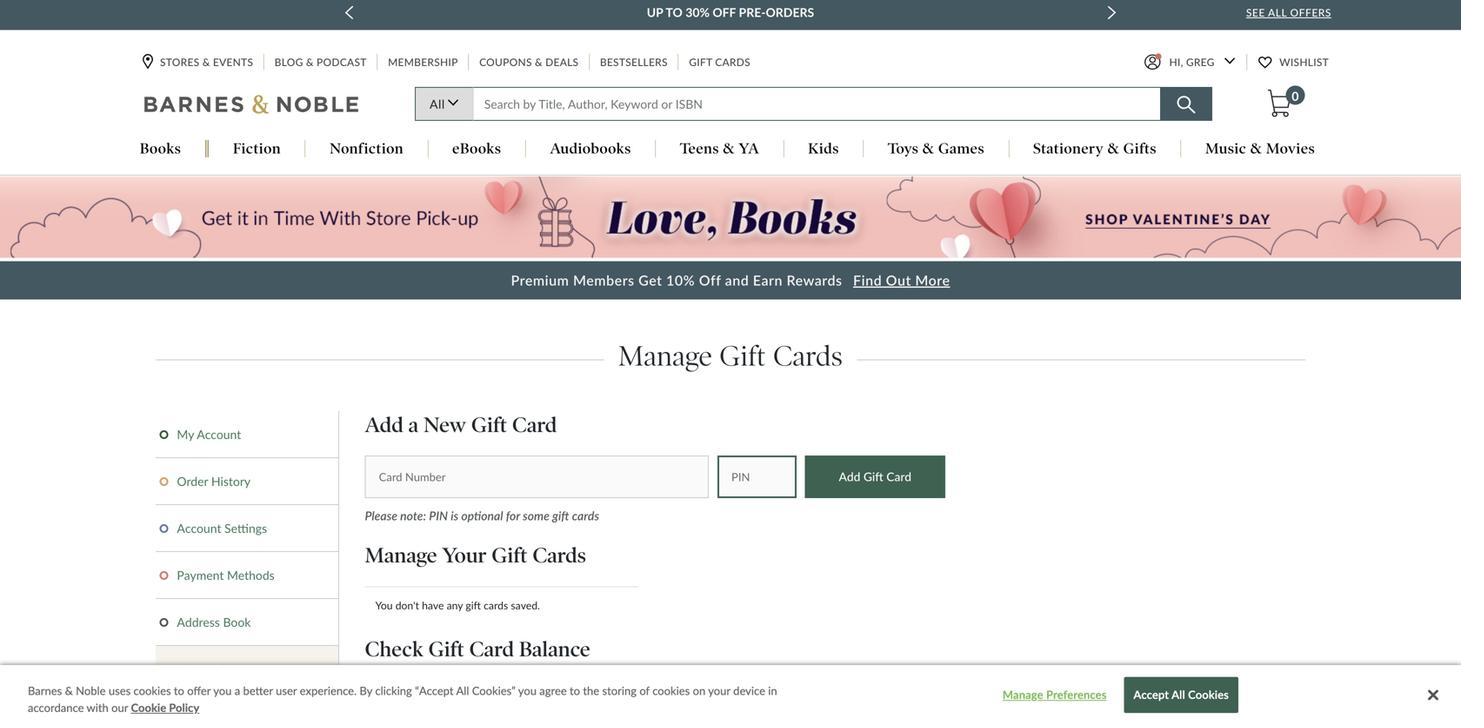 Task type: vqa. For each thing, say whether or not it's contained in the screenshot.
circle image in the "PAYMENT METHODS" 'link'
yes



Task type: locate. For each thing, give the bounding box(es) containing it.
0 vertical spatial pin
[[429, 509, 448, 524]]

1 vertical spatial cards
[[484, 600, 508, 612]]

manage inside "button"
[[1003, 689, 1044, 702]]

& for noble
[[65, 684, 73, 698]]

0 vertical spatial account
[[197, 427, 241, 442]]

& right music at the right
[[1251, 140, 1263, 158]]

digit
[[715, 682, 738, 697], [944, 682, 968, 697]]

1 horizontal spatial cookies
[[653, 684, 690, 698]]

to right checkbox
[[1258, 682, 1269, 697]]

deals
[[546, 56, 579, 68]]

circle image left the address
[[160, 619, 169, 628]]

gift down premium members get 10% off and earn rewards find out more
[[720, 339, 766, 373]]

5 circle image from the top
[[160, 713, 169, 722]]

manage preferences button
[[1001, 679, 1110, 713]]

0 vertical spatial manage
[[619, 339, 713, 373]]

2 you from the left
[[518, 684, 537, 698]]

the left 15-
[[639, 682, 657, 697]]

cards left saved.
[[484, 600, 508, 612]]

& for ya
[[723, 140, 735, 158]]

circle image for my
[[160, 431, 169, 440]]

manage left preferences
[[1003, 689, 1044, 702]]

gift cards link
[[688, 54, 753, 70], [160, 662, 333, 677]]

None submit
[[805, 456, 946, 499]]

2 vertical spatial manage
[[1003, 689, 1044, 702]]

circle image inside account settings link
[[160, 525, 169, 534]]

0 vertical spatial gift cards
[[689, 56, 751, 68]]

premium members get 10% off and earn rewards find out more
[[511, 272, 951, 289]]

cookies left on
[[653, 684, 690, 698]]

pin left is in the left of the page
[[429, 509, 448, 524]]

order history
[[177, 474, 251, 489]]

memberships
[[177, 709, 249, 724]]

pin
[[429, 509, 448, 524], [971, 682, 991, 697]]

payment
[[177, 568, 224, 583]]

all inside accept all cookies button
[[1172, 689, 1186, 702]]

0 horizontal spatial manage
[[365, 543, 437, 569]]

circle image inside my account link
[[160, 431, 169, 440]]

the left 4-
[[911, 682, 929, 697]]

1 vertical spatial manage
[[365, 543, 437, 569]]

gift cards
[[689, 56, 751, 68], [177, 662, 231, 677]]

1 vertical spatial gift cards link
[[160, 662, 333, 677]]

circle image left payment
[[160, 572, 169, 581]]

all down membership link
[[430, 97, 445, 111]]

up
[[647, 5, 664, 20]]

love, books. get it in time with store pick up. shop valentines day image
[[0, 177, 1462, 258]]

circle image for address
[[160, 619, 169, 628]]

gift cards inside 'main content'
[[177, 662, 231, 677]]

circle image inside payment methods link
[[160, 572, 169, 581]]

of
[[480, 682, 491, 697], [640, 684, 650, 698]]

blog & podcast link
[[273, 54, 369, 70]]

circle image
[[160, 431, 169, 440], [160, 525, 169, 534], [160, 572, 169, 581], [160, 619, 169, 628], [160, 713, 169, 722]]

membership
[[388, 56, 458, 68]]

2 horizontal spatial manage
[[1003, 689, 1044, 702]]

& right the stores
[[203, 56, 210, 68]]

& right toys
[[923, 140, 935, 158]]

you right offer
[[213, 684, 232, 698]]

0 horizontal spatial you
[[213, 684, 232, 698]]

manage down note:
[[365, 543, 437, 569]]

1 horizontal spatial manage
[[619, 339, 713, 373]]

all
[[1269, 6, 1288, 19], [430, 97, 445, 111], [456, 684, 469, 698], [1172, 689, 1186, 702]]

digit right on
[[715, 682, 738, 697]]

4 circle image from the top
[[160, 619, 169, 628]]

& inside button
[[1251, 140, 1263, 158]]

gift cards link for bestsellers link
[[688, 54, 753, 70]]

your right on
[[709, 684, 731, 698]]

3 circle image from the top
[[160, 572, 169, 581]]

0 horizontal spatial cards
[[484, 600, 508, 612]]

manage gift cards main content
[[0, 176, 1462, 726]]

all right "accept
[[456, 684, 469, 698]]

circle image left my
[[160, 431, 169, 440]]

0 horizontal spatial gift cards
[[177, 662, 231, 677]]

next slide / item image
[[1108, 6, 1117, 20]]

off right 10%
[[699, 272, 722, 289]]

and left earn
[[725, 272, 749, 289]]

and right card
[[889, 682, 908, 697]]

0 horizontal spatial check
[[381, 682, 412, 697]]

to right up
[[666, 5, 683, 20]]

1 horizontal spatial cards
[[572, 509, 600, 524]]

cards down up to 30% off pre-orders link
[[716, 56, 751, 68]]

preferences
[[1047, 689, 1107, 702]]

kids button
[[784, 140, 864, 159]]

0 horizontal spatial of
[[480, 682, 491, 697]]

stores & events
[[160, 56, 253, 68]]

your left the agree on the bottom of page
[[494, 682, 518, 697]]

digit left number.
[[944, 682, 968, 697]]

1 horizontal spatial check
[[1079, 682, 1110, 697]]

0 horizontal spatial gift cards link
[[160, 662, 333, 677]]

please left note:
[[365, 509, 398, 524]]

manage down 'get'
[[619, 339, 713, 373]]

the right clicking
[[415, 682, 433, 697]]

gift cards link down up to 30% off pre-orders link
[[688, 54, 753, 70]]

please right number.
[[1041, 682, 1076, 697]]

a left better
[[235, 684, 240, 698]]

any
[[447, 600, 463, 612]]

1 vertical spatial account
[[177, 521, 221, 536]]

settings
[[225, 521, 267, 536]]

cards
[[716, 56, 751, 68], [773, 339, 843, 373], [533, 543, 587, 569], [200, 662, 231, 677]]

stationery & gifts button
[[1010, 140, 1181, 159]]

manage for manage your gift cards
[[365, 543, 437, 569]]

0 horizontal spatial your
[[494, 682, 518, 697]]

order
[[177, 474, 208, 489]]

& left the 'gifts'
[[1108, 140, 1120, 158]]

payment methods
[[177, 568, 275, 583]]

cart image
[[1268, 90, 1292, 117]]

stationery
[[1034, 140, 1104, 158]]

user image
[[1145, 54, 1161, 70]]

cards down rewards
[[773, 339, 843, 373]]

enter
[[608, 682, 636, 697]]

& right blog
[[306, 56, 314, 68]]

all inside all link
[[430, 97, 445, 111]]

please note: pin is optional for some gift cards
[[365, 509, 600, 524]]

you left the agree on the bottom of page
[[518, 684, 537, 698]]

0 horizontal spatial a
[[235, 684, 240, 698]]

15-
[[660, 682, 679, 697]]

with
[[87, 701, 109, 715]]

circle image for account
[[160, 525, 169, 534]]

my
[[177, 427, 194, 442]]

number
[[742, 682, 783, 697]]

none password field inside manage gift cards 'main content'
[[718, 456, 797, 499]]

and inside to check the balance of your gift card, please enter the 15- or 19-digit number from your gift card and the 4-digit pin number. please check the recaptcha checkbox to continue.
[[889, 682, 908, 697]]

is
[[451, 509, 459, 524]]

gift up offer
[[177, 662, 197, 677]]

& left ya
[[723, 140, 735, 158]]

add
[[365, 413, 404, 438]]

gift down 30%
[[689, 56, 713, 68]]

1 horizontal spatial please
[[1041, 682, 1076, 697]]

& left deals
[[535, 56, 543, 68]]

1 vertical spatial a
[[235, 684, 240, 698]]

account left settings
[[177, 521, 221, 536]]

1 vertical spatial gift cards
[[177, 662, 231, 677]]

Search by Title, Author, Keyword or ISBN text field
[[473, 87, 1162, 121]]

10%
[[667, 272, 695, 289]]

cards up offer
[[200, 662, 231, 677]]

add a new gift card
[[365, 413, 557, 438]]

circle image down circle image
[[160, 525, 169, 534]]

optional
[[461, 509, 503, 524]]

fiction button
[[209, 140, 305, 159]]

of right enter
[[640, 684, 650, 698]]

card
[[862, 682, 886, 697]]

0 horizontal spatial digit
[[715, 682, 738, 697]]

fiction
[[233, 140, 281, 158]]

the left storing
[[583, 684, 600, 698]]

check left accept
[[1079, 682, 1110, 697]]

pre-
[[739, 5, 766, 20]]

& inside "link"
[[306, 56, 314, 68]]

gift right any
[[466, 600, 481, 612]]

0 horizontal spatial cookies
[[134, 684, 171, 698]]

nonfiction
[[330, 140, 404, 158]]

toys & games
[[888, 140, 985, 158]]

1 horizontal spatial you
[[518, 684, 537, 698]]

my account
[[177, 427, 241, 442]]

0 vertical spatial a
[[409, 413, 419, 438]]

number.
[[994, 682, 1038, 697]]

1 horizontal spatial a
[[409, 413, 419, 438]]

barnes
[[28, 684, 62, 698]]

2 circle image from the top
[[160, 525, 169, 534]]

book
[[223, 615, 251, 630]]

continue.
[[365, 701, 415, 715]]

None field
[[473, 87, 1162, 121]]

down arrow image
[[1225, 57, 1236, 64]]

account right my
[[197, 427, 241, 442]]

1 horizontal spatial pin
[[971, 682, 991, 697]]

kids
[[809, 140, 840, 158]]

account settings link
[[160, 521, 333, 536]]

0 vertical spatial cards
[[572, 509, 600, 524]]

account
[[197, 427, 241, 442], [177, 521, 221, 536]]

your right from
[[814, 682, 839, 697]]

all inside the barnes & noble uses cookies to offer you a better user experience. by clicking "accept all cookies" you agree to the storing of cookies on your device in accordance with our
[[456, 684, 469, 698]]

logo image
[[144, 94, 360, 118]]

check
[[381, 682, 412, 697], [1079, 682, 1110, 697]]

earn
[[753, 272, 783, 289]]

gift cards down up to 30% off pre-orders link
[[689, 56, 751, 68]]

1 digit from the left
[[715, 682, 738, 697]]

stationery & gifts
[[1034, 140, 1157, 158]]

1 vertical spatial and
[[889, 682, 908, 697]]

1 vertical spatial please
[[1041, 682, 1076, 697]]

& inside the barnes & noble uses cookies to offer you a better user experience. by clicking "accept all cookies" you agree to the storing of cookies on your device in accordance with our
[[65, 684, 73, 698]]

of right balance
[[480, 682, 491, 697]]

& for podcast
[[306, 56, 314, 68]]

address book
[[177, 615, 251, 630]]

cards
[[572, 509, 600, 524], [484, 600, 508, 612]]

1 horizontal spatial gift cards link
[[688, 54, 753, 70]]

your
[[494, 682, 518, 697], [814, 682, 839, 697], [709, 684, 731, 698]]

ya
[[739, 140, 760, 158]]

pin left number.
[[971, 682, 991, 697]]

None text field
[[365, 456, 709, 499]]

music & movies
[[1206, 140, 1316, 158]]

0 horizontal spatial please
[[365, 509, 398, 524]]

1 horizontal spatial and
[[889, 682, 908, 697]]

0 horizontal spatial and
[[725, 272, 749, 289]]

cards right some
[[572, 509, 600, 524]]

all right accept
[[1172, 689, 1186, 702]]

none text field inside manage gift cards 'main content'
[[365, 456, 709, 499]]

and
[[725, 272, 749, 289], [889, 682, 908, 697]]

1 horizontal spatial of
[[640, 684, 650, 698]]

check up continue.
[[381, 682, 412, 697]]

manage for manage gift cards
[[619, 339, 713, 373]]

2 digit from the left
[[944, 682, 968, 697]]

off right 30%
[[713, 5, 736, 20]]

note:
[[400, 509, 426, 524]]

1 circle image from the top
[[160, 431, 169, 440]]

& up accordance
[[65, 684, 73, 698]]

address book link
[[160, 615, 333, 630]]

cookies
[[134, 684, 171, 698], [653, 684, 690, 698]]

experience.
[[300, 684, 357, 698]]

up to 30% off pre-orders link
[[647, 2, 815, 23]]

1 cookies from the left
[[134, 684, 171, 698]]

1 horizontal spatial your
[[709, 684, 731, 698]]

by
[[360, 684, 373, 698]]

cookie policy link
[[131, 700, 199, 717]]

0 vertical spatial gift cards link
[[688, 54, 753, 70]]

events
[[213, 56, 253, 68]]

1 horizontal spatial digit
[[944, 682, 968, 697]]

offers
[[1291, 6, 1332, 19]]

a right add
[[409, 413, 419, 438]]

& for games
[[923, 140, 935, 158]]

1 check from the left
[[381, 682, 412, 697]]

1 vertical spatial off
[[699, 272, 722, 289]]

accept all cookies
[[1134, 689, 1230, 702]]

gift cards up offer
[[177, 662, 231, 677]]

toys
[[888, 140, 919, 158]]

19-
[[696, 682, 715, 697]]

to right 'card,'
[[570, 684, 580, 698]]

None password field
[[718, 456, 797, 499]]

user
[[276, 684, 297, 698]]

circle image inside address book link
[[160, 619, 169, 628]]

1 vertical spatial pin
[[971, 682, 991, 697]]

& for gifts
[[1108, 140, 1120, 158]]

gift cards link up better
[[160, 662, 333, 677]]

0 vertical spatial off
[[713, 5, 736, 20]]

cookies up the cookie
[[134, 684, 171, 698]]

previous slide / item image
[[345, 6, 354, 20]]

circle image left policy
[[160, 713, 169, 722]]



Task type: describe. For each thing, give the bounding box(es) containing it.
circle image
[[160, 478, 169, 487]]

uses
[[109, 684, 131, 698]]

recaptcha
[[1134, 682, 1201, 697]]

check gift card balance
[[365, 637, 591, 663]]

the left accept
[[1113, 682, 1131, 697]]

hi, greg button
[[1145, 54, 1236, 70]]

accordance
[[28, 701, 84, 715]]

& for deals
[[535, 56, 543, 68]]

1 you from the left
[[213, 684, 232, 698]]

cookies
[[1189, 689, 1230, 702]]

to
[[365, 682, 378, 697]]

in
[[769, 684, 778, 698]]

noble
[[76, 684, 106, 698]]

see
[[1247, 6, 1266, 19]]

have
[[422, 600, 444, 612]]

0 button
[[1267, 86, 1306, 118]]

address
[[177, 615, 220, 630]]

0 vertical spatial please
[[365, 509, 398, 524]]

music & movies button
[[1182, 140, 1340, 159]]

& for events
[[203, 56, 210, 68]]

wishlist
[[1280, 56, 1330, 68]]

up to 30% off pre-orders
[[647, 5, 815, 20]]

30%
[[686, 5, 710, 20]]

more
[[916, 272, 951, 289]]

balance
[[436, 682, 477, 697]]

your inside the barnes & noble uses cookies to offer you a better user experience. by clicking "accept all cookies" you agree to the storing of cookies on your device in accordance with our
[[709, 684, 731, 698]]

circle image for payment
[[160, 572, 169, 581]]

"accept
[[415, 684, 454, 698]]

bestsellers link
[[599, 54, 670, 70]]

teens & ya button
[[656, 140, 784, 159]]

nonfiction button
[[306, 140, 428, 159]]

search image
[[1178, 96, 1196, 114]]

better
[[243, 684, 273, 698]]

coupons & deals
[[480, 56, 579, 68]]

0 vertical spatial and
[[725, 272, 749, 289]]

history
[[211, 474, 251, 489]]

4-
[[932, 682, 944, 697]]

blog
[[275, 56, 303, 68]]

storing
[[603, 684, 637, 698]]

please inside to check the balance of your gift card, please enter the 15- or 19-digit number from your gift card and the 4-digit pin number. please check the recaptcha checkbox to continue.
[[1041, 682, 1076, 697]]

device
[[734, 684, 766, 698]]

of inside to check the balance of your gift card, please enter the 15- or 19-digit number from your gift card and the 4-digit pin number. please check the recaptcha checkbox to continue.
[[480, 682, 491, 697]]

on
[[693, 684, 706, 698]]

cookie policy
[[131, 701, 199, 715]]

membership link
[[386, 54, 460, 70]]

to inside to check the balance of your gift card, please enter the 15- or 19-digit number from your gift card and the 4-digit pin number. please check the recaptcha checkbox to continue.
[[1258, 682, 1269, 697]]

ebooks button
[[428, 140, 526, 159]]

my account link
[[160, 427, 333, 442]]

see all offers
[[1247, 6, 1332, 19]]

orders
[[766, 5, 815, 20]]

audiobooks
[[550, 140, 632, 158]]

cards down some
[[533, 543, 587, 569]]

to check the balance of your gift card, please enter the 15- or 19-digit number from your gift card and the 4-digit pin number. please check the recaptcha checkbox to continue.
[[365, 682, 1269, 715]]

bestsellers
[[600, 56, 668, 68]]

card,
[[542, 682, 568, 697]]

off inside manage gift cards 'main content'
[[699, 272, 722, 289]]

manage gift cards
[[619, 339, 843, 373]]

gift down for
[[492, 543, 528, 569]]

to up policy
[[174, 684, 184, 698]]

1 horizontal spatial gift cards
[[689, 56, 751, 68]]

games
[[939, 140, 985, 158]]

a inside manage gift cards 'main content'
[[409, 413, 419, 438]]

offer
[[187, 684, 211, 698]]

manage your gift cards
[[365, 543, 587, 569]]

gift up balance
[[429, 637, 465, 663]]

pin inside to check the balance of your gift card, please enter the 15- or 19-digit number from your gift card and the 4-digit pin number. please check the recaptcha checkbox to continue.
[[971, 682, 991, 697]]

coupons
[[480, 56, 532, 68]]

gifts
[[1124, 140, 1157, 158]]

gift left the agree on the bottom of page
[[521, 682, 539, 697]]

2 check from the left
[[1079, 682, 1110, 697]]

none submit inside manage gift cards 'main content'
[[805, 456, 946, 499]]

books button
[[116, 140, 205, 159]]

blog & podcast
[[275, 56, 367, 68]]

a inside the barnes & noble uses cookies to offer you a better user experience. by clicking "accept all cookies" you agree to the storing of cookies on your device in accordance with our
[[235, 684, 240, 698]]

saved.
[[511, 600, 540, 612]]

please
[[571, 682, 605, 697]]

account settings
[[177, 521, 267, 536]]

from
[[786, 682, 812, 697]]

of inside the barnes & noble uses cookies to offer you a better user experience. by clicking "accept all cookies" you agree to the storing of cookies on your device in accordance with our
[[640, 684, 650, 698]]

& for movies
[[1251, 140, 1263, 158]]

gift right some
[[553, 509, 570, 524]]

all right see
[[1269, 6, 1288, 19]]

teens & ya
[[680, 140, 760, 158]]

2 cookies from the left
[[653, 684, 690, 698]]

coupons & deals link
[[478, 54, 581, 70]]

accept all cookies button
[[1125, 678, 1239, 714]]

manage for manage preferences
[[1003, 689, 1044, 702]]

the inside the barnes & noble uses cookies to offer you a better user experience. by clicking "accept all cookies" you agree to the storing of cookies on your device in accordance with our
[[583, 684, 600, 698]]

music
[[1206, 140, 1247, 158]]

hi,
[[1170, 56, 1184, 68]]

1 vertical spatial card
[[470, 637, 514, 663]]

0
[[1292, 89, 1300, 104]]

get
[[639, 272, 663, 289]]

2 horizontal spatial your
[[814, 682, 839, 697]]

0 horizontal spatial pin
[[429, 509, 448, 524]]

circle image inside memberships link
[[160, 713, 169, 722]]

0 vertical spatial card
[[512, 413, 557, 438]]

podcast
[[317, 56, 367, 68]]

new
[[424, 413, 467, 438]]

gift right new
[[472, 413, 507, 438]]

you don't have any gift cards saved.
[[376, 600, 540, 612]]

movies
[[1267, 140, 1316, 158]]

your
[[442, 543, 487, 569]]

don't
[[396, 600, 419, 612]]

payment methods link
[[160, 568, 333, 583]]

accept
[[1134, 689, 1170, 702]]

gift left card
[[842, 682, 859, 697]]

gift cards link for address book link
[[160, 662, 333, 677]]

some
[[523, 509, 550, 524]]

privacy alert dialog
[[0, 666, 1462, 726]]

check
[[365, 637, 424, 663]]

cookies"
[[472, 684, 516, 698]]



